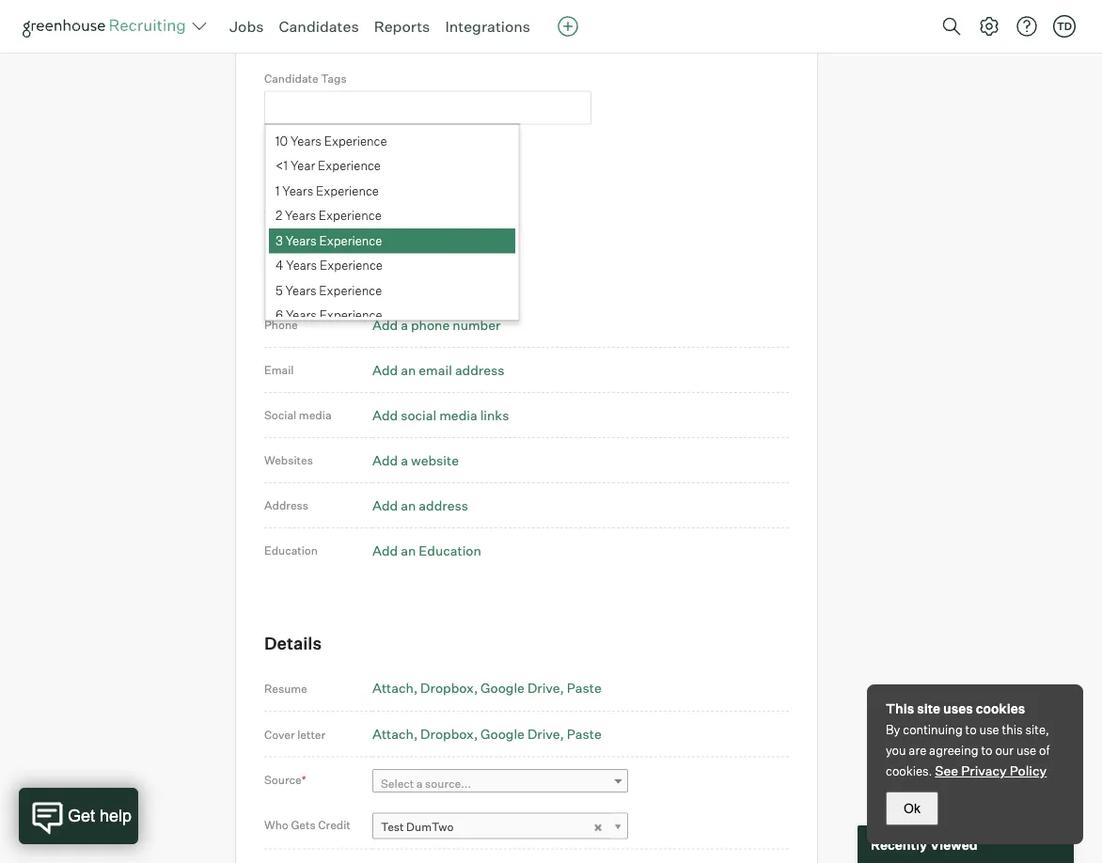 Task type: locate. For each thing, give the bounding box(es) containing it.
0 horizontal spatial use
[[980, 723, 1000, 738]]

2 dropbox from the top
[[421, 726, 474, 742]]

media
[[440, 407, 478, 423], [299, 408, 332, 422]]

0 vertical spatial dropbox link
[[421, 680, 478, 697]]

3 years experience option
[[269, 228, 516, 253]]

0 vertical spatial an
[[401, 362, 416, 378]]

a right select
[[417, 777, 423, 791]]

to
[[966, 723, 977, 738], [982, 743, 993, 758]]

experience for 10 years experience
[[324, 133, 387, 148]]

experience down 5 years experience at the top of page
[[320, 307, 382, 322]]

add down 5 years experience option
[[373, 316, 398, 333]]

2 attach from the top
[[373, 726, 414, 742]]

media left links
[[440, 407, 478, 423]]

this
[[886, 701, 915, 717]]

experience down 3 years experience
[[320, 257, 383, 272]]

years for 10
[[291, 133, 322, 148]]

an for education
[[401, 542, 416, 559]]

0 horizontal spatial education
[[264, 544, 318, 558]]

1 vertical spatial an
[[401, 497, 416, 514]]

add for add a phone number
[[373, 316, 398, 333]]

experience down 10 years experience on the left of the page
[[318, 157, 381, 173]]

1 attach from the top
[[373, 680, 414, 697]]

6 years experience option
[[269, 303, 516, 328]]

an for email
[[401, 362, 416, 378]]

years
[[291, 133, 322, 148], [283, 182, 314, 197], [285, 207, 316, 222], [286, 232, 317, 247], [286, 257, 317, 272], [286, 282, 317, 297], [286, 307, 317, 322]]

5 years experience option
[[269, 278, 516, 303]]

to left our
[[982, 743, 993, 758]]

0 vertical spatial to
[[966, 723, 977, 738]]

2 google from the top
[[481, 726, 525, 742]]

years right "5"
[[286, 282, 317, 297]]

google drive link for resume
[[481, 680, 564, 697]]

notifications
[[332, 171, 385, 182]]

attach dropbox google drive paste
[[373, 680, 602, 697], [373, 726, 602, 742]]

attach
[[373, 680, 414, 697], [373, 726, 414, 742]]

select
[[381, 777, 414, 791]]

0 vertical spatial attach dropbox google drive paste
[[373, 680, 602, 697]]

years for 1
[[283, 182, 314, 197]]

attach dropbox google drive paste for cover letter
[[373, 726, 602, 742]]

0 vertical spatial google
[[481, 680, 525, 697]]

years for 5
[[286, 282, 317, 297]]

1 paste from the top
[[567, 680, 602, 697]]

0 vertical spatial drive
[[528, 680, 560, 697]]

1 drive from the top
[[528, 680, 560, 697]]

dropbox for cover letter
[[421, 726, 474, 742]]

add left email
[[373, 362, 398, 378]]

2 paste link from the top
[[567, 726, 602, 742]]

source...
[[425, 777, 472, 791]]

2 dropbox link from the top
[[421, 726, 478, 742]]

0 vertical spatial paste link
[[567, 680, 602, 697]]

experience up notifications
[[324, 133, 387, 148]]

experience up 4 years experience
[[319, 232, 382, 247]]

add left social
[[373, 407, 398, 423]]

for left stage
[[387, 171, 398, 182]]

years inside 'option'
[[291, 133, 322, 148]]

agreeing
[[930, 743, 979, 758]]

integrations link
[[445, 17, 531, 36]]

1 an from the top
[[401, 362, 416, 378]]

add a website link
[[373, 452, 459, 468]]

1 google from the top
[[481, 680, 525, 697]]

10
[[276, 133, 288, 148]]

0 vertical spatial *
[[264, 207, 269, 221]]

0 horizontal spatial *
[[264, 207, 269, 221]]

2 paste from the top
[[567, 726, 602, 742]]

1 vertical spatial *
[[302, 773, 306, 787]]

address down website
[[419, 497, 468, 514]]

use
[[980, 723, 1000, 738], [1017, 743, 1037, 758]]

0 vertical spatial paste
[[567, 680, 602, 697]]

website
[[411, 452, 459, 468]]

years for 4
[[286, 257, 317, 272]]

integrations
[[445, 17, 531, 36]]

experience for 4 years experience
[[320, 257, 383, 272]]

google
[[481, 680, 525, 697], [481, 726, 525, 742]]

an
[[401, 362, 416, 378], [401, 497, 416, 514], [401, 542, 416, 559]]

are
[[909, 743, 927, 758]]

0 horizontal spatial media
[[299, 408, 332, 422]]

an left email
[[401, 362, 416, 378]]

experience inside 6 years experience option
[[320, 307, 382, 322]]

1
[[276, 182, 280, 197]]

dropbox link
[[421, 680, 478, 697], [421, 726, 478, 742]]

drive
[[528, 680, 560, 697], [528, 726, 560, 742]]

add left website
[[373, 452, 398, 468]]

* up gets
[[302, 773, 306, 787]]

0 vertical spatial dropbox
[[421, 680, 474, 697]]

drive for resume
[[528, 680, 560, 697]]

jobs
[[230, 17, 264, 36]]

0 vertical spatial a
[[401, 316, 408, 333]]

cookies
[[976, 701, 1026, 717]]

experience inside 4 years experience option
[[320, 257, 383, 272]]

a left phone
[[401, 316, 408, 333]]

an down add an address link
[[401, 542, 416, 559]]

4 add from the top
[[373, 452, 398, 468]]

paste for resume
[[567, 680, 602, 697]]

for right the up on the top
[[318, 171, 330, 182]]

experience inside 5 years experience option
[[319, 282, 382, 297]]

2 drive from the top
[[528, 726, 560, 742]]

drive for cover letter
[[528, 726, 560, 742]]

1 attach link from the top
[[373, 680, 418, 697]]

1 vertical spatial google drive link
[[481, 726, 564, 742]]

0 vertical spatial google drive link
[[481, 680, 564, 697]]

source
[[264, 773, 302, 787]]

use left the this on the bottom of page
[[980, 723, 1000, 738]]

cookies.
[[886, 764, 933, 779]]

5 add from the top
[[373, 497, 398, 514]]

1 attach dropbox google drive paste from the top
[[373, 680, 602, 697]]

address
[[455, 362, 505, 378], [419, 497, 468, 514]]

3 add from the top
[[373, 407, 398, 423]]

social
[[264, 408, 297, 422]]

candidate
[[322, 147, 375, 161]]

a for phone
[[401, 316, 408, 333]]

see privacy policy link
[[936, 763, 1047, 780]]

2 an from the top
[[401, 497, 416, 514]]

experience for 1 years experience
[[316, 182, 379, 197]]

1 vertical spatial to
[[982, 743, 993, 758]]

Notes text field
[[264, 0, 594, 51]]

google drive link for cover letter
[[481, 726, 564, 742]]

1 vertical spatial attach dropbox google drive paste
[[373, 726, 602, 742]]

years inside "option"
[[286, 232, 317, 247]]

experience inside 1 years experience option
[[316, 182, 379, 197]]

1 horizontal spatial for
[[387, 171, 398, 182]]

2 vertical spatial a
[[417, 777, 423, 791]]

add an email address
[[373, 362, 505, 378]]

candidates
[[279, 17, 359, 36]]

1 vertical spatial dropbox
[[421, 726, 474, 742]]

5 years experience
[[276, 282, 382, 297]]

address right email
[[455, 362, 505, 378]]

1 years experience option
[[269, 178, 516, 203]]

0 horizontal spatial for
[[318, 171, 330, 182]]

experience for 3 years experience
[[319, 232, 382, 247]]

follow
[[286, 147, 320, 161]]

recently viewed
[[871, 837, 978, 853]]

1 vertical spatial paste
[[567, 726, 602, 742]]

media right social
[[299, 408, 332, 422]]

attach link for cover letter
[[373, 726, 418, 742]]

0 horizontal spatial to
[[966, 723, 977, 738]]

None text field
[[265, 92, 585, 123]]

1 vertical spatial a
[[401, 452, 408, 468]]

dropbox
[[421, 680, 474, 697], [421, 726, 474, 742]]

experience for 2 years experience
[[319, 207, 382, 222]]

0 vertical spatial attach
[[373, 680, 414, 697]]

experience
[[324, 133, 387, 148], [318, 157, 381, 173], [316, 182, 379, 197], [319, 207, 382, 222], [319, 232, 382, 247], [320, 257, 383, 272], [319, 282, 382, 297], [320, 307, 382, 322]]

experience inside 10 years experience 'option'
[[324, 133, 387, 148]]

experience inside the 3 years experience "option"
[[319, 232, 382, 247]]

use left of
[[1017, 743, 1037, 758]]

our
[[996, 743, 1014, 758]]

you
[[886, 743, 907, 758]]

0 vertical spatial use
[[980, 723, 1000, 738]]

years right 4 at the top of page
[[286, 257, 317, 272]]

add for add social media links
[[373, 407, 398, 423]]

1 google drive link from the top
[[481, 680, 564, 697]]

years right 10
[[291, 133, 322, 148]]

1 for from the left
[[318, 171, 330, 182]]

an down the add a website on the left
[[401, 497, 416, 514]]

2 vertical spatial an
[[401, 542, 416, 559]]

a
[[401, 316, 408, 333], [401, 452, 408, 468], [417, 777, 423, 791]]

2 add from the top
[[373, 362, 398, 378]]

add an education
[[373, 542, 482, 559]]

1 horizontal spatial media
[[440, 407, 478, 423]]

experience up 2 years experience
[[316, 182, 379, 197]]

* left =
[[264, 207, 269, 221]]

years right 3
[[286, 232, 317, 247]]

details
[[264, 633, 322, 654]]

add down add an address link
[[373, 542, 398, 559]]

years right 6
[[286, 307, 317, 322]]

1 vertical spatial drive
[[528, 726, 560, 742]]

experience inside 2 years experience option
[[319, 207, 382, 222]]

1 vertical spatial attach link
[[373, 726, 418, 742]]

dropbox link for cover letter
[[421, 726, 478, 742]]

years right the 2 at the top of page
[[285, 207, 316, 222]]

required
[[282, 206, 330, 221]]

add down the add a website on the left
[[373, 497, 398, 514]]

<1 year experience option
[[269, 153, 516, 178]]

6 add from the top
[[373, 542, 398, 559]]

add
[[373, 316, 398, 333], [373, 362, 398, 378], [373, 407, 398, 423], [373, 452, 398, 468], [373, 497, 398, 514], [373, 542, 398, 559]]

1 vertical spatial google
[[481, 726, 525, 742]]

follow candidate
[[286, 147, 375, 161]]

who
[[264, 818, 289, 832]]

education down address
[[264, 544, 318, 558]]

up
[[305, 171, 316, 182]]

a left website
[[401, 452, 408, 468]]

add an email address link
[[373, 362, 505, 378]]

dumtwo
[[407, 820, 454, 834]]

google drive link
[[481, 680, 564, 697], [481, 726, 564, 742]]

reports
[[374, 17, 430, 36]]

2 google drive link from the top
[[481, 726, 564, 742]]

an for address
[[401, 497, 416, 514]]

stage
[[401, 171, 425, 182]]

1 vertical spatial paste link
[[567, 726, 602, 742]]

experience down 4 years experience
[[319, 282, 382, 297]]

td button
[[1054, 15, 1076, 38]]

viewed
[[930, 837, 978, 853]]

1 add from the top
[[373, 316, 398, 333]]

add an education link
[[373, 542, 482, 559]]

1 paste link from the top
[[567, 680, 602, 697]]

2 attach link from the top
[[373, 726, 418, 742]]

4
[[276, 257, 284, 272]]

1 dropbox link from the top
[[421, 680, 478, 697]]

paste link
[[567, 680, 602, 697], [567, 726, 602, 742]]

experience up 3 years experience
[[319, 207, 382, 222]]

1 vertical spatial dropbox link
[[421, 726, 478, 742]]

education down add an address
[[419, 542, 482, 559]]

paste link for resume
[[567, 680, 602, 697]]

0 vertical spatial attach link
[[373, 680, 418, 697]]

years right 1
[[283, 182, 314, 197]]

2 years experience
[[276, 207, 382, 222]]

1 dropbox from the top
[[421, 680, 474, 697]]

add a website
[[373, 452, 459, 468]]

experience for 5 years experience
[[319, 282, 382, 297]]

add for add an address
[[373, 497, 398, 514]]

1 vertical spatial attach
[[373, 726, 414, 742]]

dropbox for resume
[[421, 680, 474, 697]]

to down uses
[[966, 723, 977, 738]]

who gets credit
[[264, 818, 351, 832]]

<1 year experience
[[276, 157, 381, 173]]

attach dropbox google drive paste for resume
[[373, 680, 602, 697]]

experience inside <1 year experience option
[[318, 157, 381, 173]]

experience for 6 years experience
[[320, 307, 382, 322]]

ok button
[[886, 792, 939, 826]]

1 horizontal spatial use
[[1017, 743, 1037, 758]]

2 attach dropbox google drive paste from the top
[[373, 726, 602, 742]]

3 an from the top
[[401, 542, 416, 559]]

<1
[[276, 157, 288, 173]]



Task type: vqa. For each thing, say whether or not it's contained in the screenshot.
See
yes



Task type: describe. For each thing, give the bounding box(es) containing it.
select a source... link
[[373, 770, 629, 797]]

=
[[272, 206, 280, 221]]

google for resume
[[481, 680, 525, 697]]

add a phone number
[[373, 316, 501, 333]]

dropbox link for resume
[[421, 680, 478, 697]]

test dumtwo link
[[373, 813, 629, 841]]

social media
[[264, 408, 332, 422]]

attach for resume
[[373, 680, 414, 697]]

phone
[[264, 318, 298, 332]]

1 vertical spatial use
[[1017, 743, 1037, 758]]

a for website
[[401, 452, 408, 468]]

this site uses cookies
[[886, 701, 1026, 717]]

years for 6
[[286, 307, 317, 322]]

6 years experience
[[276, 307, 382, 322]]

changes
[[474, 171, 510, 182]]

recently
[[871, 837, 928, 853]]

candidates link
[[279, 17, 359, 36]]

by
[[886, 723, 901, 738]]

1 years experience
[[276, 182, 379, 197]]

paste link for cover letter
[[567, 726, 602, 742]]

add social media links
[[373, 407, 509, 423]]

add an address link
[[373, 497, 468, 514]]

* = required
[[264, 206, 330, 221]]

info
[[264, 269, 296, 290]]

add social media links link
[[373, 407, 509, 423]]

1 horizontal spatial *
[[302, 773, 306, 787]]

paste for cover letter
[[567, 726, 602, 742]]

5
[[276, 282, 283, 297]]

1 horizontal spatial education
[[419, 542, 482, 559]]

2 years experience option
[[269, 203, 516, 228]]

uses
[[944, 701, 974, 717]]

experience for <1 year experience
[[318, 157, 381, 173]]

email
[[264, 363, 294, 377]]

add a phone number link
[[373, 316, 501, 333]]

select a source...
[[381, 777, 472, 791]]

a for source...
[[417, 777, 423, 791]]

privacy
[[962, 763, 1007, 780]]

google for cover letter
[[481, 726, 525, 742]]

configure image
[[979, 15, 1001, 38]]

years for 3
[[286, 232, 317, 247]]

phone
[[411, 316, 450, 333]]

candidate
[[264, 71, 319, 85]]

letter
[[297, 728, 326, 742]]

add for add a website
[[373, 452, 398, 468]]

test dumtwo
[[381, 820, 454, 834]]

policy
[[1010, 763, 1047, 780]]

tags
[[321, 71, 347, 85]]

see privacy policy
[[936, 763, 1047, 780]]

by continuing to use this site, you are agreeing to our use of cookies.
[[886, 723, 1050, 779]]

td
[[1057, 20, 1073, 32]]

3 years experience
[[276, 232, 382, 247]]

site
[[918, 701, 941, 717]]

number
[[453, 316, 501, 333]]

0 vertical spatial address
[[455, 362, 505, 378]]

status
[[445, 171, 472, 182]]

address
[[264, 499, 309, 513]]

Follow candidate checkbox
[[268, 146, 280, 158]]

test
[[381, 820, 404, 834]]

td button
[[1050, 11, 1080, 41]]

2
[[276, 207, 283, 222]]

10 years experience
[[276, 133, 387, 148]]

add an address
[[373, 497, 468, 514]]

continuing
[[903, 723, 963, 738]]

site,
[[1026, 723, 1050, 738]]

3
[[276, 232, 283, 247]]

search image
[[941, 15, 963, 38]]

resume
[[264, 682, 307, 696]]

years for 2
[[285, 207, 316, 222]]

see
[[936, 763, 959, 780]]

4 years experience option
[[269, 253, 516, 278]]

this
[[1003, 723, 1023, 738]]

1 horizontal spatial to
[[982, 743, 993, 758]]

ok
[[904, 802, 921, 816]]

credit
[[318, 818, 351, 832]]

add for add an education
[[373, 542, 398, 559]]

greenhouse recruiting image
[[23, 15, 192, 38]]

sign up for notifications for stage and status changes
[[283, 171, 510, 182]]

10 years experience option
[[269, 128, 516, 153]]

1 vertical spatial address
[[419, 497, 468, 514]]

source *
[[264, 773, 306, 787]]

sign
[[283, 171, 303, 182]]

cover letter
[[264, 728, 326, 742]]

6
[[276, 307, 283, 322]]

2 for from the left
[[387, 171, 398, 182]]

year
[[291, 157, 315, 173]]

of
[[1040, 743, 1050, 758]]

cover
[[264, 728, 295, 742]]

links
[[480, 407, 509, 423]]

candidate tags
[[264, 71, 347, 85]]

* inside * = required
[[264, 207, 269, 221]]

attach for cover letter
[[373, 726, 414, 742]]

reports link
[[374, 17, 430, 36]]

attach link for resume
[[373, 680, 418, 697]]

add for add an email address
[[373, 362, 398, 378]]

email
[[419, 362, 452, 378]]

jobs link
[[230, 17, 264, 36]]

4 years experience
[[276, 257, 383, 272]]



